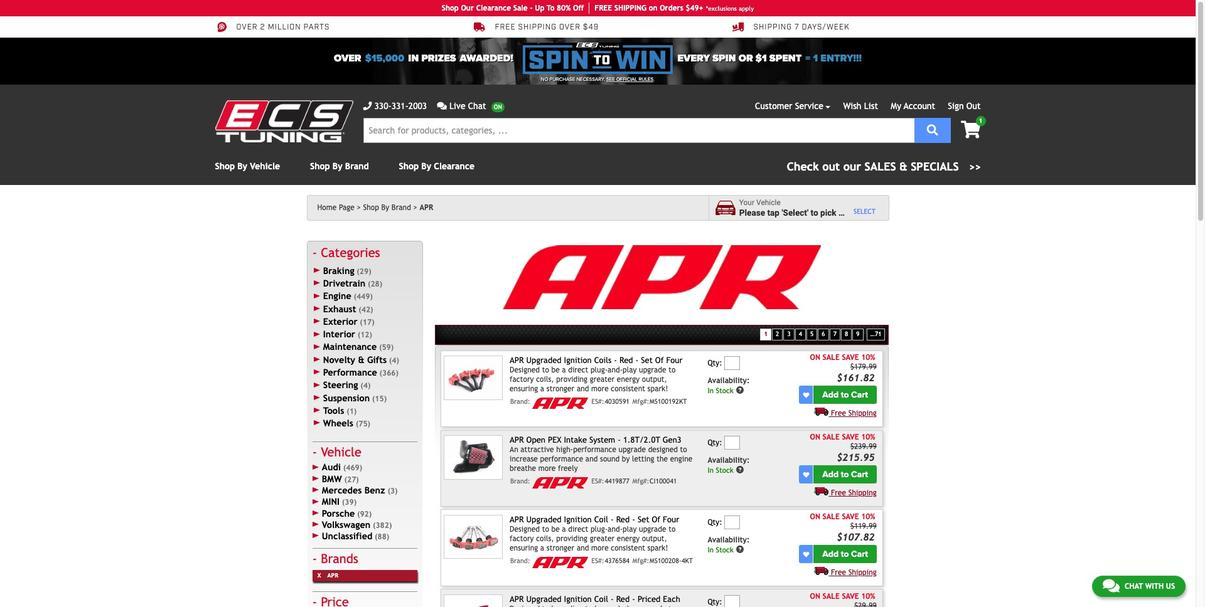 Task type: locate. For each thing, give the bounding box(es) containing it.
over
[[559, 23, 581, 32]]

upgraded for $161.82
[[527, 356, 562, 365]]

1 vertical spatial coils,
[[536, 535, 554, 544]]

unclassified
[[322, 531, 373, 542]]

availability: for $107.82
[[708, 536, 750, 545]]

mfg#:
[[633, 398, 650, 406], [633, 478, 650, 485], [633, 558, 650, 565]]

upgraded
[[527, 356, 562, 365], [527, 515, 562, 525], [527, 595, 562, 604]]

apr right the "es#4376584 - ms100208-4kt - apr upgraded ignition coil - red - set of four - designed to be a direct plug-and-play upgrade to factory coils, providing greater energy output, ensuring a stronger and more consistent spark! - apr - audi volkswagen" image
[[510, 515, 524, 525]]

four inside apr upgraded ignition coils - red - set of four designed to be a direct plug-and-play upgrade to factory coils, providing greater energy output, ensuring a stronger and more consistent spark!
[[666, 356, 683, 365]]

add down the on sale save 10% $239.99 $215.95
[[823, 470, 839, 481]]

coil inside apr upgraded ignition coil - red - set of four designed to be a direct plug-and-play upgrade to factory coils, providing greater energy output, ensuring a stronger and more consistent spark!
[[594, 515, 609, 525]]

performance down high-
[[540, 455, 583, 464]]

0 vertical spatial more
[[592, 385, 609, 394]]

a inside your vehicle please tap 'select' to pick a vehicle
[[839, 208, 843, 218]]

free shipping up on sale save 10%
[[831, 569, 877, 578]]

0 vertical spatial clearance
[[476, 4, 511, 13]]

2 ignition from the top
[[564, 515, 592, 525]]

None text field
[[725, 596, 740, 608]]

availability: in stock
[[708, 377, 750, 396], [708, 457, 750, 475], [708, 536, 750, 555]]

1 vertical spatial 1
[[979, 117, 983, 124]]

shipping up every spin or $1 spent = 1 entry!!!
[[754, 23, 792, 32]]

(42)
[[359, 306, 373, 314]]

consistent inside apr upgraded ignition coil - red - set of four designed to be a direct plug-and-play upgrade to factory coils, providing greater energy output, ensuring a stronger and more consistent spark!
[[611, 544, 645, 553]]

& right sales
[[900, 160, 908, 173]]

3 brand: from the top
[[510, 558, 530, 565]]

apr - corporate logo image down apr upgraded ignition coil - red - set of four designed to be a direct plug-and-play upgrade to factory coils, providing greater energy output, ensuring a stronger and more consistent spark!
[[533, 558, 589, 569]]

and for $107.82
[[577, 544, 589, 553]]

over left million
[[236, 23, 258, 32]]

ensuring inside apr upgraded ignition coil - red - set of four designed to be a direct plug-and-play upgrade to factory coils, providing greater energy output, ensuring a stronger and more consistent spark!
[[510, 544, 538, 553]]

sale inside on sale save 10% $119.99 $107.82
[[823, 513, 840, 522]]

energy up 4376584
[[617, 535, 640, 544]]

comments image inside live chat link
[[437, 102, 447, 111]]

10% up "$119.99"
[[862, 513, 876, 522]]

1 and- from the top
[[608, 366, 623, 375]]

to up engine
[[680, 446, 687, 455]]

2 upgraded from the top
[[527, 515, 562, 525]]

10% inside on sale save 10% $119.99 $107.82
[[862, 513, 876, 522]]

3 mfg#: from the top
[[633, 558, 650, 565]]

save up $179.99
[[842, 353, 859, 362]]

shipping up "$119.99"
[[849, 489, 877, 498]]

10% inside the on sale save 10% $239.99 $215.95
[[862, 433, 876, 442]]

be inside apr upgraded ignition coils - red - set of four designed to be a direct plug-and-play upgrade to factory coils, providing greater energy output, ensuring a stronger and more consistent spark!
[[552, 366, 560, 375]]

coils, down the apr upgraded ignition coils - red - set of four link
[[536, 376, 554, 384]]

1 left 2 link
[[764, 331, 768, 338]]

providing inside apr upgraded ignition coil - red - set of four designed to be a direct plug-and-play upgrade to factory coils, providing greater energy output, ensuring a stronger and more consistent spark!
[[557, 535, 588, 544]]

apr inside apr upgraded ignition coils - red - set of four designed to be a direct plug-and-play upgrade to factory coils, providing greater energy output, ensuring a stronger and more consistent spark!
[[510, 356, 524, 365]]

comments image left chat with us
[[1103, 579, 1120, 594]]

clearance for our
[[476, 4, 511, 13]]

upgraded inside apr upgraded ignition coils - red - set of four designed to be a direct plug-and-play upgrade to factory coils, providing greater energy output, ensuring a stronger and more consistent spark!
[[527, 356, 562, 365]]

2 on from the top
[[810, 433, 821, 442]]

add right add to wish list image
[[823, 390, 839, 401]]

apr - corporate logo image down freely
[[533, 478, 589, 489]]

ignition inside apr upgraded ignition coil - red - set of four designed to be a direct plug-and-play upgrade to factory coils, providing greater energy output, ensuring a stronger and more consistent spark!
[[564, 515, 592, 525]]

every
[[678, 52, 710, 65]]

2 vertical spatial add
[[823, 550, 839, 560]]

shop by brand
[[310, 161, 369, 171], [363, 203, 411, 212]]

2 free shipping image from the top
[[815, 487, 829, 496]]

on inside the on sale save 10% $239.99 $215.95
[[810, 433, 821, 442]]

2 stronger from the top
[[547, 544, 575, 553]]

and- down coils
[[608, 366, 623, 375]]

2 factory from the top
[[510, 535, 534, 544]]

2 vertical spatial vehicle
[[321, 445, 362, 460]]

0 vertical spatial upgraded
[[527, 356, 562, 365]]

es#4419877 - ci100041 - apr open pex intake system - 1.8t/2.0t gen3 - an attractive high-performance upgrade designed to increase performance and sound by letting the engine breathe more freely - apr - audi volkswagen image
[[444, 436, 503, 480]]

play up es#: 4376584 mfg#: ms100208-4kt
[[623, 526, 637, 534]]

designed right es#4030591 - ms100192kt - apr upgraded ignition coils - red - set of four - designed to be a direct plug-and-play upgrade to factory coils, providing greater energy output, ensuring a stronger and more consistent spark! - apr - audi volkswagen image
[[510, 366, 540, 375]]

designed inside apr upgraded ignition coils - red - set of four designed to be a direct plug-and-play upgrade to factory coils, providing greater energy output, ensuring a stronger and more consistent spark!
[[510, 366, 540, 375]]

(4) up (366)
[[389, 356, 399, 365]]

brand for shop by vehicle
[[345, 161, 369, 171]]

add to cart button
[[814, 386, 877, 405], [814, 466, 877, 484], [814, 546, 877, 564]]

3 add to cart from the top
[[823, 550, 868, 560]]

0 vertical spatial es#:
[[592, 398, 605, 406]]

1 spark! from the top
[[648, 385, 668, 394]]

sign out
[[948, 101, 981, 111]]

0 vertical spatial add to cart
[[823, 390, 868, 401]]

0 horizontal spatial brand
[[345, 161, 369, 171]]

1 vertical spatial shop by brand link
[[363, 203, 417, 212]]

1 vertical spatial and
[[586, 455, 598, 464]]

coil for set
[[594, 515, 609, 525]]

mfg#: for $161.82
[[633, 398, 650, 406]]

1 vertical spatial stronger
[[547, 544, 575, 553]]

1 vertical spatial (4)
[[361, 382, 371, 391]]

qty:
[[708, 359, 722, 368], [708, 439, 722, 448], [708, 519, 722, 527], [708, 598, 722, 607]]

3 in from the top
[[708, 546, 714, 555]]

to inside apr open pex intake system - 1.8t/2.0t gen3 an attractive high-performance upgrade designed to increase performance and sound by letting the engine breathe more freely
[[680, 446, 687, 455]]

2 plug- from the top
[[591, 526, 608, 534]]

home page link
[[317, 203, 361, 212]]

comments image left live
[[437, 102, 447, 111]]

spark!
[[648, 385, 668, 394], [648, 544, 668, 553]]

1 stronger from the top
[[547, 385, 575, 394]]

factory for $107.82
[[510, 535, 534, 544]]

330-331-2003 link
[[363, 100, 427, 113]]

factory right es#4030591 - ms100192kt - apr upgraded ignition coils - red - set of four - designed to be a direct plug-and-play upgrade to factory coils, providing greater energy output, ensuring a stronger and more consistent spark! - apr - audi volkswagen image
[[510, 376, 534, 384]]

3 availability: from the top
[[708, 536, 750, 545]]

1 brand: from the top
[[510, 398, 530, 406]]

1 vertical spatial add to cart
[[823, 470, 868, 481]]

energy for $161.82
[[617, 376, 640, 384]]

apr right es#4376580 - ms100208 - apr upgraded ignition coil - red - priced each - designed to be a direct plug-and-play upgrade to factory coils, providing greater energy output, ensuring a stronger and more consistent spark! - apr - audi volkswagen image
[[510, 595, 524, 604]]

free up on sale save 10% $119.99 $107.82
[[831, 489, 846, 498]]

mfg#: right 4376584
[[633, 558, 650, 565]]

2 brand: from the top
[[510, 478, 530, 485]]

2 vertical spatial more
[[592, 544, 609, 553]]

add to cart for $215.95
[[823, 470, 868, 481]]

0 vertical spatial plug-
[[591, 366, 608, 375]]

(4)
[[389, 356, 399, 365], [361, 382, 371, 391]]

sale
[[823, 353, 840, 362], [823, 433, 840, 442], [823, 513, 840, 522], [823, 592, 840, 601]]

providing inside apr upgraded ignition coils - red - set of four designed to be a direct plug-and-play upgrade to factory coils, providing greater energy output, ensuring a stronger and more consistent spark!
[[557, 376, 588, 384]]

1 vertical spatial availability:
[[708, 457, 750, 465]]

10% inside on sale save 10% $179.99 $161.82
[[862, 353, 876, 362]]

clearance for by
[[434, 161, 475, 171]]

1 vertical spatial energy
[[617, 535, 640, 544]]

0 vertical spatial add to cart button
[[814, 386, 877, 405]]

direct down the apr upgraded ignition coils - red - set of four link
[[568, 366, 589, 375]]

1 play from the top
[[623, 366, 637, 375]]

2 output, from the top
[[642, 535, 667, 544]]

factory inside apr upgraded ignition coil - red - set of four designed to be a direct plug-and-play upgrade to factory coils, providing greater energy output, ensuring a stronger and more consistent spark!
[[510, 535, 534, 544]]

availability:
[[708, 377, 750, 386], [708, 457, 750, 465], [708, 536, 750, 545]]

save up "$119.99"
[[842, 513, 859, 522]]

and left sound
[[586, 455, 598, 464]]

2 stock from the top
[[716, 466, 734, 475]]

3 10% from the top
[[862, 513, 876, 522]]

2 coils, from the top
[[536, 535, 554, 544]]

2 in from the top
[[708, 466, 714, 475]]

shop by brand up home page link
[[310, 161, 369, 171]]

spark! for $161.82
[[648, 385, 668, 394]]

consistent up 4376584
[[611, 544, 645, 553]]

orders
[[660, 4, 684, 13]]

10% for $215.95
[[862, 433, 876, 442]]

1 direct from the top
[[568, 366, 589, 375]]

comments image inside chat with us link
[[1103, 579, 1120, 594]]

chat with us
[[1125, 583, 1175, 591]]

ensuring right es#4030591 - ms100192kt - apr upgraded ignition coils - red - set of four - designed to be a direct plug-and-play upgrade to factory coils, providing greater energy output, ensuring a stronger and more consistent spark! - apr - audi volkswagen image
[[510, 385, 538, 394]]

3 sale from the top
[[823, 513, 840, 522]]

output, for $161.82
[[642, 376, 667, 384]]

free shipping for $215.95
[[831, 489, 877, 498]]

1 vertical spatial availability: in stock
[[708, 457, 750, 475]]

add to cart button for $161.82
[[814, 386, 877, 405]]

2 save from the top
[[842, 433, 859, 442]]

2 energy from the top
[[617, 535, 640, 544]]

0 vertical spatial factory
[[510, 376, 534, 384]]

in
[[708, 387, 714, 396], [708, 466, 714, 475], [708, 546, 714, 555]]

in for $161.82
[[708, 387, 714, 396]]

apr right x
[[327, 573, 339, 580]]

greater down coils
[[590, 376, 615, 384]]

ensuring inside apr upgraded ignition coils - red - set of four designed to be a direct plug-and-play upgrade to factory coils, providing greater energy output, ensuring a stronger and more consistent spark!
[[510, 385, 538, 394]]

3 on from the top
[[810, 513, 821, 522]]

cart down the $215.95
[[851, 470, 868, 481]]

upgrade inside apr open pex intake system - 1.8t/2.0t gen3 an attractive high-performance upgrade designed to increase performance and sound by letting the engine breathe more freely
[[619, 446, 646, 455]]

set inside apr upgraded ignition coils - red - set of four designed to be a direct plug-and-play upgrade to factory coils, providing greater energy output, ensuring a stronger and more consistent spark!
[[641, 356, 653, 365]]

2 direct from the top
[[568, 526, 589, 534]]

sale up the $215.95
[[823, 433, 840, 442]]

1 vertical spatial stock
[[716, 466, 734, 475]]

2 vertical spatial brand:
[[510, 558, 530, 565]]

10% up $179.99
[[862, 353, 876, 362]]

0 vertical spatial vehicle
[[250, 161, 280, 171]]

1 horizontal spatial &
[[900, 160, 908, 173]]

1 vertical spatial four
[[663, 515, 680, 525]]

0 vertical spatial coil
[[594, 515, 609, 525]]

coils, for $107.82
[[536, 535, 554, 544]]

ignition inside apr upgraded ignition coils - red - set of four designed to be a direct plug-and-play upgrade to factory coils, providing greater energy output, ensuring a stronger and more consistent spark!
[[564, 356, 592, 365]]

3 stock from the top
[[716, 546, 734, 555]]

brand: right the "es#4376584 - ms100208-4kt - apr upgraded ignition coil - red - set of four - designed to be a direct plug-and-play upgrade to factory coils, providing greater energy output, ensuring a stronger and more consistent spark! - apr - audi volkswagen" image
[[510, 558, 530, 565]]

2 ensuring from the top
[[510, 544, 538, 553]]

more inside apr upgraded ignition coil - red - set of four designed to be a direct plug-and-play upgrade to factory coils, providing greater energy output, ensuring a stronger and more consistent spark!
[[592, 544, 609, 553]]

1 sale from the top
[[823, 353, 840, 362]]

& inside categories braking (29) drivetrain (28) engine (449) exhaust (42) exterior (17) interior (12) maintenance (59) novelty & gifts (4) performance (366) steering (4) suspension (15) tools (1) wheels (75)
[[358, 355, 365, 365]]

1 on from the top
[[810, 353, 821, 362]]

10% down $107.82
[[862, 592, 876, 601]]

2 consistent from the top
[[611, 544, 645, 553]]

direct down apr upgraded ignition coil - red - set of four link
[[568, 526, 589, 534]]

1 vertical spatial add to cart button
[[814, 466, 877, 484]]

1 vertical spatial vehicle
[[757, 199, 781, 207]]

1 vertical spatial factory
[[510, 535, 534, 544]]

designed
[[510, 366, 540, 375], [510, 526, 540, 534]]

4030591
[[605, 398, 630, 406]]

&
[[900, 160, 908, 173], [358, 355, 365, 365]]

add to cart for $161.82
[[823, 390, 868, 401]]

(27)
[[344, 476, 359, 485]]

apr - corporate logo image for $215.95
[[533, 478, 589, 489]]

direct inside apr upgraded ignition coil - red - set of four designed to be a direct plug-and-play upgrade to factory coils, providing greater energy output, ensuring a stronger and more consistent spark!
[[568, 526, 589, 534]]

consistent up "4030591"
[[611, 385, 645, 394]]

shop
[[442, 4, 459, 13], [215, 161, 235, 171], [310, 161, 330, 171], [399, 161, 419, 171], [363, 203, 379, 212]]

be inside apr upgraded ignition coil - red - set of four designed to be a direct plug-and-play upgrade to factory coils, providing greater energy output, ensuring a stronger and more consistent spark!
[[552, 526, 560, 534]]

0 vertical spatial four
[[666, 356, 683, 365]]

1 add from the top
[[823, 390, 839, 401]]

2 10% from the top
[[862, 433, 876, 442]]

1 ensuring from the top
[[510, 385, 538, 394]]

gen3
[[663, 436, 682, 445]]

add to cart button down $107.82
[[814, 546, 877, 564]]

mfg#: right "4030591"
[[633, 398, 650, 406]]

1 question sign image from the top
[[736, 386, 745, 395]]

add up free shipping image
[[823, 550, 839, 560]]

1 vertical spatial and-
[[608, 526, 623, 534]]

1 save from the top
[[842, 353, 859, 362]]

2 sale from the top
[[823, 433, 840, 442]]

and inside apr open pex intake system - 1.8t/2.0t gen3 an attractive high-performance upgrade designed to increase performance and sound by letting the engine breathe more freely
[[586, 455, 598, 464]]

2 coil from the top
[[594, 595, 609, 604]]

four for $161.82
[[666, 356, 683, 365]]

2 vertical spatial mfg#:
[[633, 558, 650, 565]]

stronger for $161.82
[[547, 385, 575, 394]]

play up es#: 4030591 mfg#: ms100192kt
[[623, 366, 637, 375]]

2 and- from the top
[[608, 526, 623, 534]]

cart for $215.95
[[851, 470, 868, 481]]

1 plug- from the top
[[591, 366, 608, 375]]

1 horizontal spatial 1 link
[[951, 116, 986, 140]]

1 vertical spatial ignition
[[564, 515, 592, 525]]

2 question sign image from the top
[[736, 466, 745, 475]]

and- inside apr upgraded ignition coil - red - set of four designed to be a direct plug-and-play upgrade to factory coils, providing greater energy output, ensuring a stronger and more consistent spark!
[[608, 526, 623, 534]]

1 vertical spatial providing
[[557, 535, 588, 544]]

0 horizontal spatial comments image
[[437, 102, 447, 111]]

shop by vehicle
[[215, 161, 280, 171]]

0 vertical spatial shop by brand
[[310, 161, 369, 171]]

0 vertical spatial be
[[552, 366, 560, 375]]

4kt
[[682, 558, 693, 565]]

engine
[[670, 455, 693, 464]]

3 cart from the top
[[851, 550, 868, 560]]

$15,000
[[365, 52, 405, 65]]

0 horizontal spatial 2
[[260, 23, 265, 32]]

0 vertical spatial performance
[[573, 446, 617, 455]]

free shipping image up the on sale save 10% $239.99 $215.95
[[815, 408, 829, 417]]

1 down "out"
[[979, 117, 983, 124]]

more inside apr upgraded ignition coils - red - set of four designed to be a direct plug-and-play upgrade to factory coils, providing greater energy output, ensuring a stronger and more consistent spark!
[[592, 385, 609, 394]]

1 vertical spatial performance
[[540, 455, 583, 464]]

1 vertical spatial clearance
[[434, 161, 475, 171]]

2 vertical spatial ignition
[[564, 595, 592, 604]]

(75)
[[356, 420, 370, 429]]

red for $161.82
[[620, 356, 633, 365]]

free shipping image up on sale save 10% $119.99 $107.82
[[815, 487, 829, 496]]

set inside apr upgraded ignition coil - red - set of four designed to be a direct plug-and-play upgrade to factory coils, providing greater energy output, ensuring a stronger and more consistent spark!
[[638, 515, 650, 525]]

maintenance
[[323, 342, 377, 353]]

2 add to cart from the top
[[823, 470, 868, 481]]

0 vertical spatial apr - corporate logo image
[[533, 398, 589, 410]]

apr open pex intake system - 1.8t/2.0t gen3 link
[[510, 436, 682, 445]]

spark! inside apr upgraded ignition coil - red - set of four designed to be a direct plug-and-play upgrade to factory coils, providing greater energy output, ensuring a stronger and more consistent spark!
[[648, 544, 668, 553]]

ensuring for $161.82
[[510, 385, 538, 394]]

plug- inside apr upgraded ignition coils - red - set of four designed to be a direct plug-and-play upgrade to factory coils, providing greater energy output, ensuring a stronger and more consistent spark!
[[591, 366, 608, 375]]

greater
[[590, 376, 615, 384], [590, 535, 615, 544]]

add for $107.82
[[823, 550, 839, 560]]

0 horizontal spatial vehicle
[[250, 161, 280, 171]]

10% up $239.99
[[862, 433, 876, 442]]

2 left 3
[[776, 331, 779, 338]]

brand: up open
[[510, 398, 530, 406]]

4 on from the top
[[810, 592, 821, 601]]

1 add to cart button from the top
[[814, 386, 877, 405]]

0 vertical spatial availability: in stock
[[708, 377, 750, 396]]

clearance down live
[[434, 161, 475, 171]]

to down $107.82
[[841, 550, 849, 560]]

exhaust
[[323, 304, 356, 314]]

upgrade inside apr upgraded ignition coils - red - set of four designed to be a direct plug-and-play upgrade to factory coils, providing greater energy output, ensuring a stronger and more consistent spark!
[[639, 366, 667, 375]]

upgraded for $107.82
[[527, 515, 562, 525]]

1 vertical spatial output,
[[642, 535, 667, 544]]

to down apr upgraded ignition coil - red - set of four link
[[542, 526, 549, 534]]

0 vertical spatial free shipping
[[831, 410, 877, 418]]

apr for apr
[[420, 203, 434, 212]]

1 vertical spatial greater
[[590, 535, 615, 544]]

10% for $161.82
[[862, 353, 876, 362]]

wish list link
[[844, 101, 878, 111]]

es#: left 4419877
[[592, 478, 605, 485]]

3 qty: from the top
[[708, 519, 722, 527]]

on inside on sale save 10% $179.99 $161.82
[[810, 353, 821, 362]]

1 energy from the top
[[617, 376, 640, 384]]

coils, inside apr upgraded ignition coil - red - set of four designed to be a direct plug-and-play upgrade to factory coils, providing greater energy output, ensuring a stronger and more consistent spark!
[[536, 535, 554, 544]]

& left the gifts
[[358, 355, 365, 365]]

1 vertical spatial direct
[[568, 526, 589, 534]]

consistent
[[611, 385, 645, 394], [611, 544, 645, 553]]

tap
[[768, 208, 780, 218]]

spin
[[713, 52, 736, 65]]

apr right es#4030591 - ms100192kt - apr upgraded ignition coils - red - set of four - designed to be a direct plug-and-play upgrade to factory coils, providing greater energy output, ensuring a stronger and more consistent spark! - apr - audi volkswagen image
[[510, 356, 524, 365]]

stronger down the apr upgraded ignition coils - red - set of four link
[[547, 385, 575, 394]]

2 designed from the top
[[510, 526, 540, 534]]

qty: for $161.82
[[708, 359, 722, 368]]

more for $107.82
[[592, 544, 609, 553]]

red inside apr upgraded ignition coil - red - set of four designed to be a direct plug-and-play upgrade to factory coils, providing greater energy output, ensuring a stronger and more consistent spark!
[[616, 515, 630, 525]]

2 vertical spatial in
[[708, 546, 714, 555]]

1 vertical spatial 7
[[834, 331, 837, 338]]

0 vertical spatial and
[[577, 385, 589, 394]]

sale
[[513, 4, 528, 13]]

1.8t/2.0t
[[623, 436, 660, 445]]

2 add to cart button from the top
[[814, 466, 877, 484]]

availability: in stock for $215.95
[[708, 457, 750, 475]]

2 es#: from the top
[[592, 478, 605, 485]]

1 greater from the top
[[590, 376, 615, 384]]

apr upgraded ignition coils - red - set of four link
[[510, 356, 683, 365]]

5 link
[[807, 329, 818, 341]]

3 es#: from the top
[[592, 558, 605, 565]]

add to wish list image
[[803, 472, 810, 478], [803, 552, 810, 558]]

apr inside apr open pex intake system - 1.8t/2.0t gen3 an attractive high-performance upgrade designed to increase performance and sound by letting the engine breathe more freely
[[510, 436, 524, 445]]

0 horizontal spatial 7
[[795, 23, 800, 32]]

1 availability: in stock from the top
[[708, 377, 750, 396]]

(12)
[[358, 331, 372, 340]]

2 vertical spatial free shipping
[[831, 569, 877, 578]]

None text field
[[725, 357, 740, 370], [725, 436, 740, 450], [725, 516, 740, 530], [725, 357, 740, 370], [725, 436, 740, 450], [725, 516, 740, 530]]

2 free shipping from the top
[[831, 489, 877, 498]]

apr - corporate logo image for $161.82
[[533, 398, 589, 410]]

designed right the "es#4376584 - ms100208-4kt - apr upgraded ignition coil - red - set of four - designed to be a direct plug-and-play upgrade to factory coils, providing greater energy output, ensuring a stronger and more consistent spark! - apr - audi volkswagen" image
[[510, 526, 540, 534]]

performance down apr open pex intake system - 1.8t/2.0t gen3 link
[[573, 446, 617, 455]]

upgrade for $107.82
[[639, 526, 667, 534]]

question sign image
[[736, 386, 745, 395], [736, 466, 745, 475]]

by down ecs tuning 'image'
[[238, 161, 247, 171]]

shop by brand right page at left top
[[363, 203, 411, 212]]

apr upgraded ignition coil - red - priced each link
[[510, 595, 681, 604]]

shop by vehicle link
[[215, 161, 280, 171]]

phone image
[[363, 102, 372, 111]]

play for $161.82
[[623, 366, 637, 375]]

1 es#: from the top
[[592, 398, 605, 406]]

cart down $161.82
[[851, 390, 868, 401]]

upgraded inside apr upgraded ignition coil - red - set of four designed to be a direct plug-and-play upgrade to factory coils, providing greater energy output, ensuring a stronger and more consistent spark!
[[527, 515, 562, 525]]

2 greater from the top
[[590, 535, 615, 544]]

four inside apr upgraded ignition coil - red - set of four designed to be a direct plug-and-play upgrade to factory coils, providing greater energy output, ensuring a stronger and more consistent spark!
[[663, 515, 680, 525]]

play for $107.82
[[623, 526, 637, 534]]

save inside on sale save 10% $119.99 $107.82
[[842, 513, 859, 522]]

3 link
[[784, 329, 795, 341]]

apr up an
[[510, 436, 524, 445]]

providing down apr upgraded ignition coil - red - set of four link
[[557, 535, 588, 544]]

0 horizontal spatial 1
[[764, 331, 768, 338]]

designed inside apr upgraded ignition coil - red - set of four designed to be a direct plug-and-play upgrade to factory coils, providing greater energy output, ensuring a stronger and more consistent spark!
[[510, 526, 540, 534]]

sign
[[948, 101, 964, 111]]

red left of
[[616, 515, 630, 525]]

braking
[[323, 265, 355, 276]]

coil
[[594, 515, 609, 525], [594, 595, 609, 604]]

1 ignition from the top
[[564, 356, 592, 365]]

0 vertical spatial output,
[[642, 376, 667, 384]]

performance
[[573, 446, 617, 455], [540, 455, 583, 464]]

apr inside apr upgraded ignition coil - red - set of four designed to be a direct plug-and-play upgrade to factory coils, providing greater energy output, ensuring a stronger and more consistent spark!
[[510, 515, 524, 525]]

sale for $161.82
[[823, 353, 840, 362]]

3 apr - corporate logo image from the top
[[533, 558, 589, 569]]

2 add to wish list image from the top
[[803, 552, 810, 558]]

0 vertical spatial shop by brand link
[[310, 161, 369, 171]]

1 stock from the top
[[716, 387, 734, 396]]

brand: for $107.82
[[510, 558, 530, 565]]

es#: left 4376584
[[592, 558, 605, 565]]

7 left days/week
[[795, 23, 800, 32]]

free shipping for $107.82
[[831, 569, 877, 578]]

add
[[823, 390, 839, 401], [823, 470, 839, 481], [823, 550, 839, 560]]

plug-
[[591, 366, 608, 375], [591, 526, 608, 534]]

mercedes
[[322, 485, 362, 496]]

free ship ping on orders $49+ *exclusions apply
[[595, 4, 754, 13]]

1 horizontal spatial comments image
[[1103, 579, 1120, 594]]

over for over $15,000 in prizes
[[334, 52, 361, 65]]

2 vertical spatial availability: in stock
[[708, 536, 750, 555]]

direct inside apr upgraded ignition coils - red - set of four designed to be a direct plug-and-play upgrade to factory coils, providing greater energy output, ensuring a stronger and more consistent spark!
[[568, 366, 589, 375]]

(17)
[[360, 318, 375, 327]]

0 vertical spatial cart
[[851, 390, 868, 401]]

clearance right our
[[476, 4, 511, 13]]

apr - corporate logo image up pex
[[533, 398, 589, 410]]

add to cart button down the $215.95
[[814, 466, 877, 484]]

stronger inside apr upgraded ignition coils - red - set of four designed to be a direct plug-and-play upgrade to factory coils, providing greater energy output, ensuring a stronger and more consistent spark!
[[547, 385, 575, 394]]

add to wish list image for $215.95
[[803, 472, 810, 478]]

providing for $107.82
[[557, 535, 588, 544]]

play inside apr upgraded ignition coil - red - set of four designed to be a direct plug-and-play upgrade to factory coils, providing greater energy output, ensuring a stronger and more consistent spark!
[[623, 526, 637, 534]]

1 horizontal spatial 1
[[813, 52, 818, 65]]

be down apr upgraded ignition coil - red - set of four link
[[552, 526, 560, 534]]

1 vertical spatial ensuring
[[510, 544, 538, 553]]

2 add from the top
[[823, 470, 839, 481]]

es#:
[[592, 398, 605, 406], [592, 478, 605, 485], [592, 558, 605, 565]]

plug- for $107.82
[[591, 526, 608, 534]]

consistent inside apr upgraded ignition coils - red - set of four designed to be a direct plug-and-play upgrade to factory coils, providing greater energy output, ensuring a stronger and more consistent spark!
[[611, 385, 645, 394]]

customer
[[755, 101, 793, 111]]

0 vertical spatial play
[[623, 366, 637, 375]]

1 horizontal spatial vehicle
[[321, 445, 362, 460]]

apr for apr upgraded ignition coil - red - set of four designed to be a direct plug-and-play upgrade to factory coils, providing greater energy output, ensuring a stronger and more consistent spark!
[[510, 515, 524, 525]]

1 factory from the top
[[510, 376, 534, 384]]

sale inside the on sale save 10% $239.99 $215.95
[[823, 433, 840, 442]]

save inside on sale save 10% $179.99 $161.82
[[842, 353, 859, 362]]

apr - corporate logo image
[[533, 398, 589, 410], [533, 478, 589, 489], [533, 558, 589, 569]]

1 cart from the top
[[851, 390, 868, 401]]

direct
[[568, 366, 589, 375], [568, 526, 589, 534]]

spark! inside apr upgraded ignition coils - red - set of four designed to be a direct plug-and-play upgrade to factory coils, providing greater energy output, ensuring a stronger and more consistent spark!
[[648, 385, 668, 394]]

shop by brand for shop by vehicle
[[310, 161, 369, 171]]

1 add to cart from the top
[[823, 390, 868, 401]]

spark! up ms100192kt
[[648, 385, 668, 394]]

1 vertical spatial coil
[[594, 595, 609, 604]]

exterior
[[323, 316, 358, 327]]

output, for $107.82
[[642, 535, 667, 544]]

2 be from the top
[[552, 526, 560, 534]]

stock
[[716, 387, 734, 396], [716, 466, 734, 475], [716, 546, 734, 555]]

shipping for $215.95
[[849, 489, 877, 498]]

2 spark! from the top
[[648, 544, 668, 553]]

greater down apr upgraded ignition coil - red - set of four link
[[590, 535, 615, 544]]

8
[[845, 331, 848, 338]]

9 link
[[853, 329, 864, 341]]

3 add from the top
[[823, 550, 839, 560]]

more up 4376584
[[592, 544, 609, 553]]

1 availability: from the top
[[708, 377, 750, 386]]

- inside shop our clearance sale - up to 80% off link
[[530, 4, 533, 13]]

0 vertical spatial brand:
[[510, 398, 530, 406]]

free shipping image for $161.82
[[815, 408, 829, 417]]

play inside apr upgraded ignition coils - red - set of four designed to be a direct plug-and-play upgrade to factory coils, providing greater energy output, ensuring a stronger and more consistent spark!
[[623, 366, 637, 375]]

plug- inside apr upgraded ignition coil - red - set of four designed to be a direct plug-and-play upgrade to factory coils, providing greater energy output, ensuring a stronger and more consistent spark!
[[591, 526, 608, 534]]

1 10% from the top
[[862, 353, 876, 362]]

energy
[[617, 376, 640, 384], [617, 535, 640, 544]]

1 qty: from the top
[[708, 359, 722, 368]]

sales & specials
[[865, 160, 959, 173]]

3 save from the top
[[842, 513, 859, 522]]

1 output, from the top
[[642, 376, 667, 384]]

1 free shipping from the top
[[831, 410, 877, 418]]

chat with us link
[[1092, 576, 1186, 598]]

upgrade for $161.82
[[639, 366, 667, 375]]

es#4030591 - ms100192kt - apr upgraded ignition coils - red - set of four - designed to be a direct plug-and-play upgrade to factory coils, providing greater energy output, ensuring a stronger and more consistent spark! - apr - audi volkswagen image
[[444, 356, 503, 400]]

1 vertical spatial plug-
[[591, 526, 608, 534]]

greater inside apr upgraded ignition coils - red - set of four designed to be a direct plug-and-play upgrade to factory coils, providing greater energy output, ensuring a stronger and more consistent spark!
[[590, 376, 615, 384]]

0 vertical spatial question sign image
[[736, 386, 745, 395]]

1 horizontal spatial chat
[[1125, 583, 1143, 591]]

1 add to wish list image from the top
[[803, 472, 810, 478]]

shop by brand link right page at left top
[[363, 203, 417, 212]]

1 vertical spatial &
[[358, 355, 365, 365]]

ping
[[630, 4, 647, 13]]

more left freely
[[539, 465, 556, 474]]

1 free shipping image from the top
[[815, 408, 829, 417]]

add to cart
[[823, 390, 868, 401], [823, 470, 868, 481], [823, 550, 868, 560]]

performance
[[323, 367, 377, 378]]

1 vertical spatial comments image
[[1103, 579, 1120, 594]]

ignition
[[564, 356, 592, 365], [564, 515, 592, 525], [564, 595, 592, 604]]

330-331-2003
[[375, 101, 427, 111]]

save up $239.99
[[842, 433, 859, 442]]

factory right the "es#4376584 - ms100208-4kt - apr upgraded ignition coil - red - set of four - designed to be a direct plug-and-play upgrade to factory coils, providing greater energy output, ensuring a stronger and more consistent spark! - apr - audi volkswagen" image
[[510, 535, 534, 544]]

plug- down apr upgraded ignition coil - red - set of four link
[[591, 526, 608, 534]]

1 vertical spatial upgrade
[[619, 446, 646, 455]]

4 sale from the top
[[823, 592, 840, 601]]

save
[[842, 353, 859, 362], [842, 433, 859, 442], [842, 513, 859, 522], [842, 592, 859, 601]]

and inside apr upgraded ignition coils - red - set of four designed to be a direct plug-and-play upgrade to factory coils, providing greater energy output, ensuring a stronger and more consistent spark!
[[577, 385, 589, 394]]

factory
[[510, 376, 534, 384], [510, 535, 534, 544]]

greater inside apr upgraded ignition coil - red - set of four designed to be a direct plug-and-play upgrade to factory coils, providing greater energy output, ensuring a stronger and more consistent spark!
[[590, 535, 615, 544]]

2 cart from the top
[[851, 470, 868, 481]]

and- inside apr upgraded ignition coils - red - set of four designed to be a direct plug-and-play upgrade to factory coils, providing greater energy output, ensuring a stronger and more consistent spark!
[[608, 366, 623, 375]]

1 vertical spatial cart
[[851, 470, 868, 481]]

red inside apr upgraded ignition coils - red - set of four designed to be a direct plug-and-play upgrade to factory coils, providing greater energy output, ensuring a stronger and more consistent spark!
[[620, 356, 633, 365]]

0 vertical spatial direct
[[568, 366, 589, 375]]

1 vertical spatial in
[[708, 466, 714, 475]]

output, inside apr upgraded ignition coil - red - set of four designed to be a direct plug-and-play upgrade to factory coils, providing greater energy output, ensuring a stronger and more consistent spark!
[[642, 535, 667, 544]]

1 be from the top
[[552, 366, 560, 375]]

1 apr - corporate logo image from the top
[[533, 398, 589, 410]]

and down the apr upgraded ignition coils - red - set of four link
[[577, 385, 589, 394]]

0 vertical spatial providing
[[557, 376, 588, 384]]

1 horizontal spatial over
[[334, 52, 361, 65]]

energy inside apr upgraded ignition coils - red - set of four designed to be a direct plug-and-play upgrade to factory coils, providing greater energy output, ensuring a stronger and more consistent spark!
[[617, 376, 640, 384]]

and inside apr upgraded ignition coil - red - set of four designed to be a direct plug-and-play upgrade to factory coils, providing greater energy output, ensuring a stronger and more consistent spark!
[[577, 544, 589, 553]]

stronger inside apr upgraded ignition coil - red - set of four designed to be a direct plug-and-play upgrade to factory coils, providing greater energy output, ensuring a stronger and more consistent spark!
[[547, 544, 575, 553]]

add to cart button for $215.95
[[814, 466, 877, 484]]

1 consistent from the top
[[611, 385, 645, 394]]

3 free shipping from the top
[[831, 569, 877, 578]]

on inside on sale save 10% $119.99 $107.82
[[810, 513, 821, 522]]

add to cart button for $107.82
[[814, 546, 877, 564]]

2 vertical spatial upgraded
[[527, 595, 562, 604]]

1 vertical spatial add to wish list image
[[803, 552, 810, 558]]

1 upgraded from the top
[[527, 356, 562, 365]]

plug- down the apr upgraded ignition coils - red - set of four link
[[591, 366, 608, 375]]

1 vertical spatial apr - corporate logo image
[[533, 478, 589, 489]]

brand for home page
[[392, 203, 411, 212]]

qty: for $107.82
[[708, 519, 722, 527]]

be down the apr upgraded ignition coils - red - set of four link
[[552, 366, 560, 375]]

apr for apr open pex intake system - 1.8t/2.0t gen3 an attractive high-performance upgrade designed to increase performance and sound by letting the engine breathe more freely
[[510, 436, 524, 445]]

providing
[[557, 376, 588, 384], [557, 535, 588, 544]]

and-
[[608, 366, 623, 375], [608, 526, 623, 534]]

2 availability: from the top
[[708, 457, 750, 465]]

vehicle up audi
[[321, 445, 362, 460]]

0 vertical spatial greater
[[590, 376, 615, 384]]

coils, down apr upgraded ignition coil - red - set of four link
[[536, 535, 554, 544]]

2 qty: from the top
[[708, 439, 722, 448]]

shipping for $161.82
[[849, 410, 877, 418]]

2 availability: in stock from the top
[[708, 457, 750, 475]]

coils, inside apr upgraded ignition coils - red - set of four designed to be a direct plug-and-play upgrade to factory coils, providing greater energy output, ensuring a stronger and more consistent spark!
[[536, 376, 554, 384]]

mfg#: for $215.95
[[633, 478, 650, 485]]

direct for $107.82
[[568, 526, 589, 534]]

2 apr - corporate logo image from the top
[[533, 478, 589, 489]]

add to cart button down $161.82
[[814, 386, 877, 405]]

1 vertical spatial es#:
[[592, 478, 605, 485]]

1 link left 2 link
[[760, 329, 772, 341]]

wish list
[[844, 101, 878, 111]]

2 vertical spatial add to cart button
[[814, 546, 877, 564]]

1 providing from the top
[[557, 376, 588, 384]]

2 vertical spatial upgrade
[[639, 526, 667, 534]]

save for $107.82
[[842, 513, 859, 522]]

energy inside apr upgraded ignition coil - red - set of four designed to be a direct plug-and-play upgrade to factory coils, providing greater energy output, ensuring a stronger and more consistent spark!
[[617, 535, 640, 544]]

4 qty: from the top
[[708, 598, 722, 607]]

to down the $215.95
[[841, 470, 849, 481]]

3 availability: in stock from the top
[[708, 536, 750, 555]]

coil for priced
[[594, 595, 609, 604]]

page
[[339, 203, 355, 212]]

over for over 2 million parts
[[236, 23, 258, 32]]

up
[[535, 4, 545, 13]]

comments image for chat
[[1103, 579, 1120, 594]]

2 play from the top
[[623, 526, 637, 534]]

1 coil from the top
[[594, 515, 609, 525]]

sale inside on sale save 10% $179.99 $161.82
[[823, 353, 840, 362]]

more up "4030591"
[[592, 385, 609, 394]]

0 vertical spatial ensuring
[[510, 385, 538, 394]]

0 vertical spatial comments image
[[437, 102, 447, 111]]

save inside the on sale save 10% $239.99 $215.95
[[842, 433, 859, 442]]

2 vertical spatial stock
[[716, 546, 734, 555]]

1 coils, from the top
[[536, 376, 554, 384]]

consistent for $161.82
[[611, 385, 645, 394]]

3 ignition from the top
[[564, 595, 592, 604]]

1 vertical spatial question sign image
[[736, 466, 745, 475]]

comments image
[[437, 102, 447, 111], [1103, 579, 1120, 594]]

to down the apr upgraded ignition coils - red - set of four link
[[542, 366, 549, 375]]

search image
[[927, 124, 939, 135]]

0 vertical spatial red
[[620, 356, 633, 365]]

1 designed from the top
[[510, 366, 540, 375]]

shopping cart image
[[961, 121, 981, 139]]

0 vertical spatial consistent
[[611, 385, 645, 394]]

factory inside apr upgraded ignition coils - red - set of four designed to be a direct plug-and-play upgrade to factory coils, providing greater energy output, ensuring a stronger and more consistent spark!
[[510, 376, 534, 384]]

shipping up on sale save 10%
[[849, 569, 877, 578]]

upgrade inside apr upgraded ignition coil - red - set of four designed to be a direct plug-and-play upgrade to factory coils, providing greater energy output, ensuring a stronger and more consistent spark!
[[639, 526, 667, 534]]

0 horizontal spatial chat
[[468, 101, 486, 111]]

330-
[[375, 101, 392, 111]]

shipping up $239.99
[[849, 410, 877, 418]]

2 vertical spatial and
[[577, 544, 589, 553]]

output, inside apr upgraded ignition coils - red - set of four designed to be a direct plug-and-play upgrade to factory coils, providing greater energy output, ensuring a stronger and more consistent spark!
[[642, 376, 667, 384]]

free shipping image
[[815, 408, 829, 417], [815, 487, 829, 496]]

necessary.
[[577, 77, 605, 82]]

add to wish list image
[[803, 392, 810, 399]]

sales
[[865, 160, 896, 173]]

es#: left "4030591"
[[592, 398, 605, 406]]

…71 link
[[867, 329, 886, 341]]

1 vertical spatial 2
[[776, 331, 779, 338]]

add to cart down $161.82
[[823, 390, 868, 401]]



Task type: describe. For each thing, give the bounding box(es) containing it.
home
[[317, 203, 337, 212]]

free for $107.82
[[831, 569, 846, 578]]

3 upgraded from the top
[[527, 595, 562, 604]]

and for $161.82
[[577, 385, 589, 394]]

es#4376584 - ms100208-4kt - apr upgraded ignition coil - red - set of four - designed to be a direct plug-and-play upgrade to factory coils, providing greater energy output, ensuring a stronger and more consistent spark! - apr - audi volkswagen image
[[444, 515, 503, 560]]

apr upgraded ignition coil - red - priced each
[[510, 595, 681, 604]]

free shipping image
[[815, 567, 829, 576]]

ecs tuning 'spin to win' contest logo image
[[523, 43, 673, 74]]

0 horizontal spatial (4)
[[361, 382, 371, 391]]

shop by clearance link
[[399, 161, 475, 171]]

more for $161.82
[[592, 385, 609, 394]]

ensuring for $107.82
[[510, 544, 538, 553]]

stock for $161.82
[[716, 387, 734, 396]]

qty: for $215.95
[[708, 439, 722, 448]]

ignition for $161.82
[[564, 356, 592, 365]]

331-
[[392, 101, 409, 111]]

categories
[[321, 245, 380, 260]]

shop by brand link for shop by vehicle
[[310, 161, 369, 171]]

breathe
[[510, 465, 536, 474]]

direct for $161.82
[[568, 366, 589, 375]]

shop by brand for home page
[[363, 203, 411, 212]]

$1
[[756, 52, 767, 65]]

drivetrain
[[323, 278, 366, 289]]

availability: in stock for $107.82
[[708, 536, 750, 555]]

free for $161.82
[[831, 410, 846, 418]]

or
[[739, 52, 753, 65]]

free shipping over $49 link
[[474, 21, 599, 33]]

free down shop our clearance sale - up to 80% off
[[495, 23, 516, 32]]

apr upgraded ignition coil - red - set of four link
[[510, 515, 680, 525]]

tools
[[323, 406, 344, 416]]

off
[[573, 4, 584, 13]]

stronger for $107.82
[[547, 544, 575, 553]]

(449)
[[354, 293, 373, 302]]

vehicle
[[846, 208, 873, 218]]

stock for $215.95
[[716, 466, 734, 475]]

$239.99
[[851, 443, 877, 451]]

by down 2003
[[422, 161, 431, 171]]

over $15,000 in prizes
[[334, 52, 456, 65]]

vehicle audi (469) bmw (27) mercedes benz (3) mini (39) porsche (92) volkswagen (382) unclassified (88)
[[321, 445, 398, 542]]

1 horizontal spatial 2
[[776, 331, 779, 338]]

freely
[[558, 465, 578, 474]]

to up ms100192kt
[[669, 366, 676, 375]]

volkswagen
[[322, 520, 371, 530]]

stock for $107.82
[[716, 546, 734, 555]]

system
[[590, 436, 615, 445]]

…71
[[871, 331, 882, 338]]

apr - corporate logo image for $107.82
[[533, 558, 589, 569]]

0 vertical spatial 1
[[813, 52, 818, 65]]

es#: for $161.82
[[592, 398, 605, 406]]

add to cart for $107.82
[[823, 550, 868, 560]]

an
[[510, 446, 518, 455]]

greater for $107.82
[[590, 535, 615, 544]]

0 vertical spatial chat
[[468, 101, 486, 111]]

my account
[[891, 101, 936, 111]]

4
[[799, 331, 802, 338]]

greater for $161.82
[[590, 376, 615, 384]]

apr for apr upgraded ignition coils - red - set of four designed to be a direct plug-and-play upgrade to factory coils, providing greater energy output, ensuring a stronger and more consistent spark!
[[510, 356, 524, 365]]

more inside apr open pex intake system - 1.8t/2.0t gen3 an attractive high-performance upgrade designed to increase performance and sound by letting the engine breathe more freely
[[539, 465, 556, 474]]

add for $161.82
[[823, 390, 839, 401]]

4 10% from the top
[[862, 592, 876, 601]]

of
[[655, 356, 664, 365]]

(1)
[[347, 407, 357, 416]]

with
[[1146, 583, 1164, 591]]

'select'
[[782, 208, 809, 218]]

set for $161.82
[[641, 356, 653, 365]]

question sign image for $215.95
[[736, 466, 745, 475]]

in for $107.82
[[708, 546, 714, 555]]

by up home page link
[[333, 161, 343, 171]]

increase
[[510, 455, 538, 464]]

plug- for $161.82
[[591, 366, 608, 375]]

$215.95
[[837, 452, 875, 463]]

in
[[408, 52, 419, 65]]

apr inside brands x apr
[[327, 573, 339, 580]]

on sale save 10% $179.99 $161.82
[[810, 353, 877, 384]]

on sale save 10% $239.99 $215.95
[[810, 433, 877, 463]]

=
[[806, 52, 811, 65]]

set for $107.82
[[638, 515, 650, 525]]

select
[[854, 208, 876, 215]]

question sign image
[[736, 546, 745, 555]]

coils
[[594, 356, 612, 365]]

on for $107.82
[[810, 513, 821, 522]]

80%
[[557, 4, 571, 13]]

account
[[904, 101, 936, 111]]

your
[[739, 199, 755, 207]]

days/week
[[802, 23, 850, 32]]

availability: in stock for $161.82
[[708, 377, 750, 396]]

coils, for $161.82
[[536, 376, 554, 384]]

(366)
[[380, 369, 399, 378]]

sign out link
[[948, 101, 981, 111]]

add to wish list image for $107.82
[[803, 552, 810, 558]]

(3)
[[388, 487, 398, 496]]

0 vertical spatial 7
[[795, 23, 800, 32]]

home page
[[317, 203, 355, 212]]

shop by brand link for home page
[[363, 203, 417, 212]]

providing for $161.82
[[557, 376, 588, 384]]

2 horizontal spatial 1
[[979, 117, 983, 124]]

no purchase necessary. see official rules .
[[541, 77, 655, 82]]

to inside your vehicle please tap 'select' to pick a vehicle
[[811, 208, 819, 218]]

brand: for $161.82
[[510, 398, 530, 406]]

designed for $161.82
[[510, 366, 540, 375]]

apr upgraded ignition coil - red - set of four designed to be a direct plug-and-play upgrade to factory coils, providing greater energy output, ensuring a stronger and more consistent spark!
[[510, 515, 680, 553]]

on sale save 10%
[[810, 592, 876, 601]]

on sale save 10% $119.99 $107.82
[[810, 513, 877, 543]]

sale for $215.95
[[823, 433, 840, 442]]

gifts
[[367, 355, 387, 365]]

free shipping image for $215.95
[[815, 487, 829, 496]]

4 link
[[795, 329, 806, 341]]

energy for $107.82
[[617, 535, 640, 544]]

see official rules link
[[607, 76, 654, 84]]

and- for $107.82
[[608, 526, 623, 534]]

no
[[541, 77, 549, 82]]

$107.82
[[837, 532, 875, 543]]

es#: for $107.82
[[592, 558, 605, 565]]

mini
[[322, 497, 340, 508]]

1 vertical spatial 1 link
[[760, 329, 772, 341]]

ecs tuning image
[[215, 100, 353, 143]]

ship
[[615, 4, 630, 13]]

brand: for $215.95
[[510, 478, 530, 485]]

over 2 million parts link
[[215, 21, 330, 33]]

3
[[788, 331, 791, 338]]

es#: 4030591 mfg#: ms100192kt
[[592, 398, 687, 406]]

shop our clearance sale - up to 80% off
[[442, 4, 584, 13]]

shop inside shop our clearance sale - up to 80% off link
[[442, 4, 459, 13]]

2 vertical spatial red
[[616, 595, 630, 604]]

Search text field
[[363, 118, 915, 143]]

open
[[527, 436, 546, 445]]

es#: 4419877 mfg#: ci100041
[[592, 478, 677, 485]]

vehicle inside vehicle audi (469) bmw (27) mercedes benz (3) mini (39) porsche (92) volkswagen (382) unclassified (88)
[[321, 445, 362, 460]]

comments image for live
[[437, 102, 447, 111]]

es#: for $215.95
[[592, 478, 605, 485]]

by
[[622, 455, 630, 464]]

customer service button
[[755, 100, 831, 113]]

specials
[[911, 160, 959, 173]]

mfg#: for $107.82
[[633, 558, 650, 565]]

$49+
[[686, 4, 704, 13]]

free shipping for $161.82
[[831, 410, 877, 418]]

ignition for $107.82
[[564, 515, 592, 525]]

bmw
[[322, 474, 342, 485]]

consistent for $107.82
[[611, 544, 645, 553]]

$49
[[583, 23, 599, 32]]

the
[[657, 455, 668, 464]]

be for $107.82
[[552, 526, 560, 534]]

over 2 million parts
[[236, 23, 330, 32]]

wheels
[[323, 418, 354, 429]]

spark! for $107.82
[[648, 544, 668, 553]]

to up ms100208-
[[669, 526, 676, 534]]

10% for $107.82
[[862, 513, 876, 522]]

brands x apr
[[318, 552, 358, 580]]

intake
[[564, 436, 587, 445]]

2 vertical spatial 1
[[764, 331, 768, 338]]

interior
[[323, 329, 355, 340]]

question sign image for $161.82
[[736, 386, 745, 395]]

es#4376580 - ms100208 - apr upgraded ignition coil - red - priced each - designed to be a direct plug-and-play upgrade to factory coils, providing greater energy output, ensuring a stronger and more consistent spark! - apr - audi volkswagen image
[[444, 595, 503, 608]]

pick
[[821, 208, 837, 218]]

1 horizontal spatial (4)
[[389, 356, 399, 365]]

to down $161.82
[[841, 390, 849, 401]]

designed
[[648, 446, 678, 455]]

in for $215.95
[[708, 466, 714, 475]]

on for $161.82
[[810, 353, 821, 362]]

shipping for $107.82
[[849, 569, 877, 578]]

brands
[[321, 552, 358, 567]]

vehicle inside your vehicle please tap 'select' to pick a vehicle
[[757, 199, 781, 207]]

red for $107.82
[[616, 515, 630, 525]]

4 save from the top
[[842, 592, 859, 601]]

and- for $161.82
[[608, 366, 623, 375]]

- inside apr open pex intake system - 1.8t/2.0t gen3 an attractive high-performance upgrade designed to increase performance and sound by letting the engine breathe more freely
[[618, 436, 621, 445]]

availability: for $215.95
[[708, 457, 750, 465]]

(59)
[[379, 344, 394, 353]]

factory for $161.82
[[510, 376, 534, 384]]

(469)
[[343, 464, 362, 473]]

shop our clearance sale - up to 80% off link
[[442, 3, 590, 14]]

save for $215.95
[[842, 433, 859, 442]]

1 vertical spatial chat
[[1125, 583, 1143, 591]]

by right page at left top
[[381, 203, 389, 212]]

2003
[[409, 101, 427, 111]]

porsche
[[322, 508, 355, 519]]

your vehicle please tap 'select' to pick a vehicle
[[739, 199, 873, 218]]

rules
[[639, 77, 654, 82]]

add for $215.95
[[823, 470, 839, 481]]

save for $161.82
[[842, 353, 859, 362]]

ms100192kt
[[650, 398, 687, 406]]



Task type: vqa. For each thing, say whether or not it's contained in the screenshot.
for within the The Euro-Car commitment to cutting edge diagnostics continued as technologies changed. A banner promoting the company's Sun Rastronic Diagnostic System is proudly displayed in the service bays. A marvel for its time, the Sun diagnostic console was a massive roll-around cabinet that combined test equipment from earlier systems with advanced diagnostic functions like cylinder balance test, alternator diode test, and an air/fuel ratio analyzer.
no



